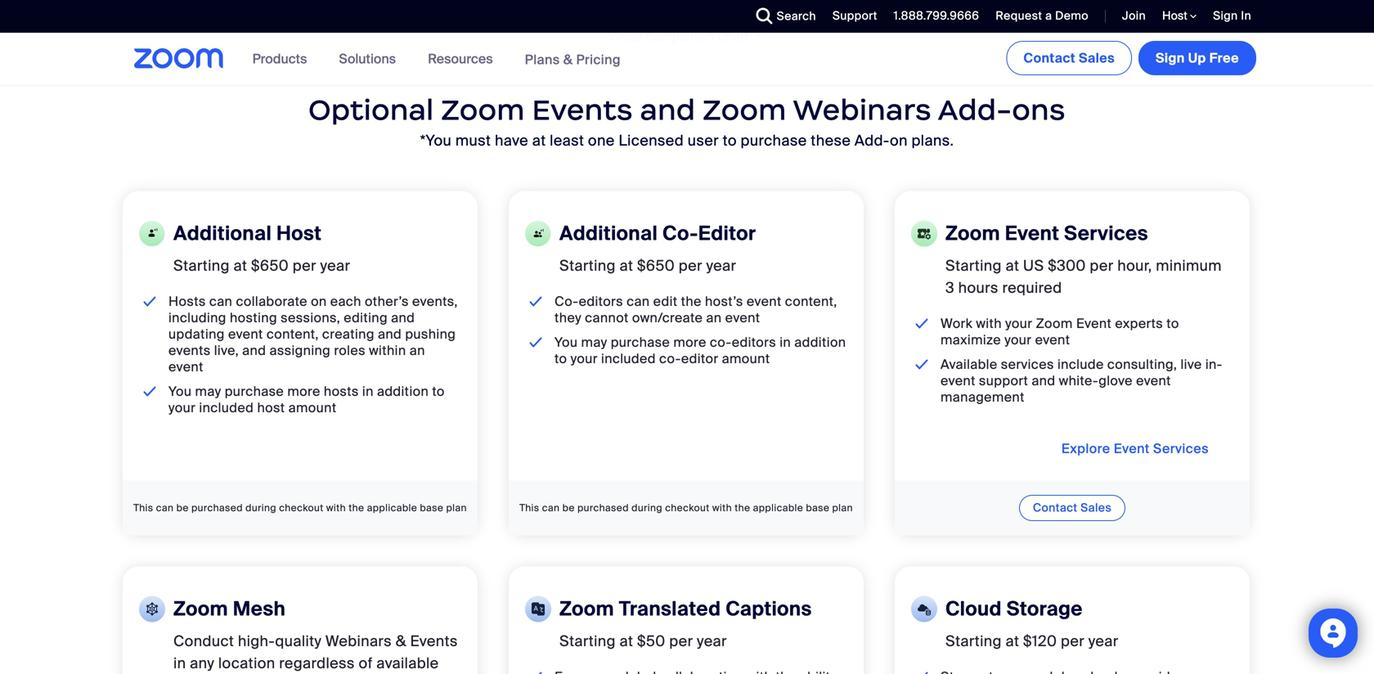 Task type: describe. For each thing, give the bounding box(es) containing it.
pricing
[[576, 51, 621, 68]]

request
[[996, 8, 1043, 23]]

live,
[[214, 342, 239, 359]]

$50
[[637, 632, 666, 651]]

location
[[218, 654, 275, 673]]

including
[[169, 309, 226, 326]]

product information navigation
[[240, 33, 633, 86]]

up
[[1189, 50, 1207, 67]]

starting for zoom translated captions
[[560, 632, 616, 651]]

events
[[169, 342, 211, 359]]

support
[[979, 372, 1029, 389]]

purchase for additional host
[[225, 383, 284, 400]]

the for additional host
[[349, 501, 364, 514]]

event inside work with your zoom event experts to maximize your event
[[1077, 315, 1112, 332]]

starting at $50 per year
[[560, 632, 727, 651]]

conduct
[[173, 632, 234, 651]]

contact inside meetings navigation
[[1024, 50, 1076, 67]]

maximize
[[941, 331, 1002, 348]]

per for cloud storage
[[1061, 632, 1085, 651]]

hosts can collaborate on each other's events, including hosting sessions, editing and updating event content, creating and pushing events live, and assigning roles within an event
[[169, 293, 458, 375]]

hosting
[[230, 309, 277, 326]]

your down 'required'
[[1006, 315, 1033, 332]]

year for host
[[320, 256, 350, 275]]

event down updating
[[169, 358, 203, 375]]

during for host
[[246, 501, 277, 514]]

sign for sign in
[[1214, 8, 1238, 23]]

sales inside meetings navigation
[[1079, 50, 1115, 67]]

translated
[[619, 596, 721, 622]]

user
[[688, 131, 719, 150]]

addition inside you may purchase more co-editors in addition to your included co-editor amount
[[795, 334, 846, 351]]

consulting,
[[1108, 356, 1178, 373]]

base for additional co-editor
[[806, 501, 830, 514]]

at for zoom translated captions
[[620, 632, 634, 651]]

services
[[1001, 356, 1055, 373]]

3
[[946, 279, 955, 297]]

zoom up the conduct
[[173, 596, 228, 622]]

storage
[[1007, 596, 1083, 622]]

ok image for available services include consulting, live in- event support and white-glove event management
[[912, 356, 932, 373]]

plans.
[[912, 131, 954, 150]]

1 vertical spatial contact sales
[[1033, 500, 1112, 515]]

at for zoom event services
[[1006, 256, 1020, 275]]

can inside hosts can collaborate on each other's events, including hosting sessions, editing and updating event content, creating and pushing events live, and assigning roles within an event
[[209, 293, 233, 310]]

additional co-editor
[[560, 221, 756, 246]]

in for editors
[[780, 334, 791, 351]]

pushing
[[405, 326, 456, 343]]

collaborate
[[236, 293, 308, 310]]

per for zoom translated captions
[[670, 632, 693, 651]]

white-
[[1059, 372, 1099, 389]]

editor
[[681, 350, 719, 367]]

editors inside co-editors can edit the host's event content, they cannot own/create an event
[[579, 293, 623, 310]]

and down other's on the top left
[[378, 326, 402, 343]]

they
[[555, 309, 582, 326]]

purchased for additional co-editor
[[578, 501, 629, 514]]

live
[[1181, 356, 1203, 373]]

one
[[588, 131, 615, 150]]

applicable for additional host
[[367, 501, 417, 514]]

checkout for co-
[[665, 501, 710, 514]]

1 horizontal spatial co-
[[710, 334, 732, 351]]

cannot
[[585, 309, 629, 326]]

this can be purchased during checkout with the applicable base plan for host
[[133, 501, 467, 514]]

banner containing contact sales
[[115, 33, 1260, 86]]

include
[[1058, 356, 1104, 373]]

available services include consulting, live in- event support and white-glove event management
[[941, 356, 1223, 406]]

resources button
[[428, 33, 500, 85]]

hour,
[[1118, 256, 1153, 275]]

close
[[611, 29, 643, 45]]

webinars inside 'optional zoom events and zoom webinars add-ons *you must have at least one licensed user to purchase these add-on plans.'
[[793, 92, 932, 128]]

resources
[[428, 50, 493, 68]]

an inside co-editors can edit the host's event content, they cannot own/create an event
[[707, 309, 722, 326]]

plans
[[525, 51, 560, 68]]

1 vertical spatial contact sales link
[[1019, 495, 1126, 521]]

explore event services
[[1062, 440, 1209, 457]]

may for additional host
[[195, 383, 221, 400]]

licensed
[[619, 131, 684, 150]]

0 horizontal spatial host
[[277, 221, 322, 246]]

you for additional host
[[169, 383, 192, 400]]

ok image for you may purchase more hosts in addition to your included host amount
[[140, 383, 160, 400]]

comparison
[[646, 29, 715, 45]]

services for zoom event services
[[1065, 221, 1149, 246]]

purchase for additional co-editor
[[611, 334, 670, 351]]

experts
[[1116, 315, 1164, 332]]

content, inside co-editors can edit the host's event content, they cannot own/create an event
[[785, 293, 838, 310]]

0 vertical spatial co-
[[663, 221, 699, 246]]

zoom inside work with your zoom event experts to maximize your event
[[1036, 315, 1073, 332]]

within
[[369, 342, 406, 359]]

be for additional host
[[176, 501, 189, 514]]

more for host
[[288, 383, 321, 400]]

updating
[[169, 326, 225, 343]]

regardless
[[279, 654, 355, 673]]

in for events
[[173, 654, 186, 673]]

this can be purchased during checkout with the applicable base plan for co-
[[520, 501, 853, 514]]

host inside host dropdown button
[[1163, 8, 1191, 23]]

0 vertical spatial add-
[[938, 92, 1013, 128]]

checkout for host
[[279, 501, 324, 514]]

event up you may purchase more co-editors in addition to your included co-editor amount
[[726, 309, 760, 326]]

products
[[253, 50, 307, 68]]

close comparison chart
[[611, 29, 752, 45]]

included inside 'you may purchase more hosts in addition to your included host amount'
[[199, 399, 254, 416]]

host
[[257, 399, 285, 416]]

join link left host dropdown button
[[1110, 0, 1150, 33]]

quality
[[275, 632, 322, 651]]

year for co-
[[707, 256, 737, 275]]

glove
[[1099, 372, 1133, 389]]

products button
[[253, 33, 315, 85]]

explore
[[1062, 440, 1111, 457]]

starting at us $300 per hour, minimum 3 hours required
[[946, 256, 1222, 297]]

work with your zoom event experts to maximize your event
[[941, 315, 1180, 348]]

high-
[[238, 632, 275, 651]]

2 cell from the left
[[961, 0, 1236, 8]]

support
[[833, 8, 878, 23]]

co-editors can edit the host's event content, they cannot own/create an event
[[555, 293, 838, 326]]

management
[[941, 389, 1025, 406]]

hosts
[[169, 293, 206, 310]]

search
[[777, 9, 817, 24]]

demo
[[1056, 8, 1089, 23]]

additional for additional co-editor
[[560, 221, 658, 246]]

your inside you may purchase more co-editors in addition to your included co-editor amount
[[571, 350, 598, 367]]

you may purchase more co-editors in addition to your included co-editor amount
[[555, 334, 846, 367]]

amount inside you may purchase more co-editors in addition to your included co-editor amount
[[722, 350, 770, 367]]

this for additional co-editor
[[520, 501, 540, 514]]

1 vertical spatial sales
[[1081, 500, 1112, 515]]

conduct high-quality webinars & events in any location regardless of availabl
[[173, 632, 458, 674]]

services for explore event services
[[1154, 440, 1209, 457]]

ok image for hosts can collaborate on each other's events, including hosting sessions, editing and updating event content, creating and pushing events live, and assigning roles within an event
[[140, 293, 160, 310]]

work
[[941, 315, 973, 332]]

host's
[[705, 293, 744, 310]]

editing
[[344, 309, 388, 326]]

0 horizontal spatial co-
[[660, 350, 682, 367]]

$120
[[1024, 632, 1057, 651]]

sign for sign up free
[[1156, 50, 1185, 67]]

starting for additional co-editor
[[560, 256, 616, 275]]

events inside conduct high-quality webinars & events in any location regardless of availabl
[[410, 632, 458, 651]]

and inside "available services include consulting, live in- event support and white-glove event management"
[[1032, 372, 1056, 389]]

to inside you may purchase more co-editors in addition to your included co-editor amount
[[555, 350, 567, 367]]

zoom up hours
[[946, 221, 1001, 246]]

at for cloud storage
[[1006, 632, 1020, 651]]

ons
[[1013, 92, 1066, 128]]

any
[[190, 654, 215, 673]]

on inside 'optional zoom events and zoom webinars add-ons *you must have at least one licensed user to purchase these add-on plans.'
[[890, 131, 908, 150]]

you may purchase more hosts in addition to your included host amount
[[169, 383, 445, 416]]

editors inside you may purchase more co-editors in addition to your included co-editor amount
[[732, 334, 777, 351]]

minimum
[[1156, 256, 1222, 275]]

sign up free button
[[1139, 41, 1257, 75]]

edit
[[654, 293, 678, 310]]

optional zoom events and zoom webinars add-ons *you must have at least one licensed user to purchase these add-on plans.
[[309, 92, 1066, 150]]

request a demo
[[996, 8, 1089, 23]]



Task type: locate. For each thing, give the bounding box(es) containing it.
your up services
[[1005, 331, 1032, 348]]

1 horizontal spatial additional
[[560, 221, 658, 246]]

per inside starting at us $300 per hour, minimum 3 hours required
[[1090, 256, 1114, 275]]

free
[[1210, 50, 1240, 67]]

contact sales
[[1024, 50, 1115, 67], [1033, 500, 1112, 515]]

1 horizontal spatial plan
[[833, 501, 853, 514]]

year right $120
[[1089, 632, 1119, 651]]

1 vertical spatial services
[[1154, 440, 1209, 457]]

2 purchased from the left
[[578, 501, 629, 514]]

an up you may purchase more co-editors in addition to your included co-editor amount
[[707, 309, 722, 326]]

explore event services link
[[1046, 435, 1226, 463]]

1 vertical spatial more
[[288, 383, 321, 400]]

1 horizontal spatial purchased
[[578, 501, 629, 514]]

0 vertical spatial contact sales link
[[1007, 41, 1132, 75]]

1 horizontal spatial be
[[563, 501, 575, 514]]

0 vertical spatial ok image
[[140, 293, 160, 310]]

may down live,
[[195, 383, 221, 400]]

to inside 'you may purchase more hosts in addition to your included host amount'
[[432, 383, 445, 400]]

co- inside co-editors can edit the host's event content, they cannot own/create an event
[[555, 293, 579, 310]]

and up within
[[391, 309, 415, 326]]

2 base from the left
[[806, 501, 830, 514]]

starting for cloud storage
[[946, 632, 1002, 651]]

sign in
[[1214, 8, 1252, 23]]

0 horizontal spatial included
[[199, 399, 254, 416]]

1 vertical spatial amount
[[289, 399, 337, 416]]

an right within
[[410, 342, 425, 359]]

1 vertical spatial host
[[277, 221, 322, 246]]

1 vertical spatial co-
[[555, 293, 579, 310]]

1 horizontal spatial base
[[806, 501, 830, 514]]

1 horizontal spatial during
[[632, 501, 663, 514]]

contact
[[1024, 50, 1076, 67], [1033, 500, 1078, 515]]

1 horizontal spatial an
[[707, 309, 722, 326]]

with inside work with your zoom event experts to maximize your event
[[976, 315, 1002, 332]]

contact sales inside meetings navigation
[[1024, 50, 1115, 67]]

& inside product information navigation
[[564, 51, 573, 68]]

0 horizontal spatial &
[[396, 632, 407, 651]]

at down "additional host"
[[234, 256, 247, 275]]

ok image for co-editors can edit the host's event content, they cannot own/create an event
[[526, 293, 546, 310]]

to down pushing
[[432, 383, 445, 400]]

1 additional from the left
[[173, 221, 272, 246]]

sign inside button
[[1156, 50, 1185, 67]]

you for additional co-editor
[[555, 334, 578, 351]]

1 horizontal spatial may
[[581, 334, 608, 351]]

event for explore
[[1114, 440, 1150, 457]]

1 horizontal spatial purchase
[[611, 334, 670, 351]]

0 horizontal spatial events
[[410, 632, 458, 651]]

to inside work with your zoom event experts to maximize your event
[[1167, 315, 1180, 332]]

1 applicable from the left
[[367, 501, 417, 514]]

1 vertical spatial add-
[[855, 131, 890, 150]]

0 horizontal spatial editors
[[579, 293, 623, 310]]

each
[[330, 293, 362, 310]]

zoom up must
[[441, 92, 525, 128]]

1 vertical spatial may
[[195, 383, 221, 400]]

starting
[[173, 256, 230, 275], [560, 256, 616, 275], [946, 256, 1002, 275], [560, 632, 616, 651], [946, 632, 1002, 651]]

plan for additional co-editor
[[833, 501, 853, 514]]

1 horizontal spatial add-
[[938, 92, 1013, 128]]

0 horizontal spatial additional
[[173, 221, 272, 246]]

$650 for co-
[[637, 256, 675, 275]]

1 vertical spatial purchase
[[611, 334, 670, 351]]

0 horizontal spatial purchased
[[191, 501, 243, 514]]

1 horizontal spatial editors
[[732, 334, 777, 351]]

2 vertical spatial in
[[173, 654, 186, 673]]

request a demo link
[[984, 0, 1093, 33], [996, 8, 1089, 23]]

be for additional co-editor
[[563, 501, 575, 514]]

starting up hosts in the left of the page
[[173, 256, 230, 275]]

purchase inside you may purchase more co-editors in addition to your included co-editor amount
[[611, 334, 670, 351]]

0 horizontal spatial plan
[[446, 501, 467, 514]]

and up licensed
[[640, 92, 696, 128]]

1 horizontal spatial included
[[601, 350, 656, 367]]

co-
[[663, 221, 699, 246], [555, 293, 579, 310]]

content, inside hosts can collaborate on each other's events, including hosting sessions, editing and updating event content, creating and pushing events live, and assigning roles within an event
[[267, 326, 319, 343]]

webinars inside conduct high-quality webinars & events in any location regardless of availabl
[[326, 632, 392, 651]]

sign left "in"
[[1214, 8, 1238, 23]]

event right host's
[[747, 293, 782, 310]]

0 vertical spatial you
[[555, 334, 578, 351]]

at left $120
[[1006, 632, 1020, 651]]

$650
[[251, 256, 289, 275], [637, 256, 675, 275]]

host
[[1163, 8, 1191, 23], [277, 221, 322, 246]]

starting at $650 per year for co-
[[560, 256, 737, 275]]

more inside you may purchase more co-editors in addition to your included co-editor amount
[[674, 334, 707, 351]]

have
[[495, 131, 529, 150]]

2 this from the left
[[520, 501, 540, 514]]

0 horizontal spatial amount
[[289, 399, 337, 416]]

hosts
[[324, 383, 359, 400]]

be
[[176, 501, 189, 514], [563, 501, 575, 514]]

can
[[209, 293, 233, 310], [627, 293, 650, 310], [156, 501, 174, 514], [542, 501, 560, 514]]

amount right editor
[[722, 350, 770, 367]]

zoom up starting at $50 per year
[[560, 596, 614, 622]]

search button
[[744, 0, 821, 33]]

editor
[[699, 221, 756, 246]]

plan for additional host
[[446, 501, 467, 514]]

per up collaborate
[[293, 256, 317, 275]]

amount inside 'you may purchase more hosts in addition to your included host amount'
[[289, 399, 337, 416]]

2 horizontal spatial with
[[976, 315, 1002, 332]]

addition inside 'you may purchase more hosts in addition to your included host amount'
[[377, 383, 429, 400]]

at left $50
[[620, 632, 634, 651]]

0 horizontal spatial purchase
[[225, 383, 284, 400]]

you inside 'you may purchase more hosts in addition to your included host amount'
[[169, 383, 192, 400]]

0 vertical spatial may
[[581, 334, 608, 351]]

your inside 'you may purchase more hosts in addition to your included host amount'
[[169, 399, 196, 416]]

2 this can be purchased during checkout with the applicable base plan from the left
[[520, 501, 853, 514]]

1 vertical spatial event
[[1077, 315, 1112, 332]]

of
[[359, 654, 373, 673]]

per right $50
[[670, 632, 693, 651]]

amount
[[722, 350, 770, 367], [289, 399, 337, 416]]

to right user
[[723, 131, 737, 150]]

and inside 'optional zoom events and zoom webinars add-ons *you must have at least one licensed user to purchase these add-on plans.'
[[640, 92, 696, 128]]

1 horizontal spatial applicable
[[753, 501, 804, 514]]

solutions button
[[339, 33, 403, 85]]

1 $650 from the left
[[251, 256, 289, 275]]

webinars up the of
[[326, 632, 392, 651]]

2 horizontal spatial purchase
[[741, 131, 807, 150]]

an
[[707, 309, 722, 326], [410, 342, 425, 359]]

1 vertical spatial on
[[311, 293, 327, 310]]

1 horizontal spatial you
[[555, 334, 578, 351]]

sign left up at top right
[[1156, 50, 1185, 67]]

add- up plans.
[[938, 92, 1013, 128]]

0 vertical spatial an
[[707, 309, 722, 326]]

events inside 'optional zoom events and zoom webinars add-ons *you must have at least one licensed user to purchase these add-on plans.'
[[532, 92, 633, 128]]

purchase left these
[[741, 131, 807, 150]]

may inside you may purchase more co-editors in addition to your included co-editor amount
[[581, 334, 608, 351]]

year down zoom translated captions
[[697, 632, 727, 651]]

event down collaborate
[[228, 326, 263, 343]]

zoom
[[441, 92, 525, 128], [703, 92, 787, 128], [946, 221, 1001, 246], [1036, 315, 1073, 332], [173, 596, 228, 622], [560, 596, 614, 622]]

0 horizontal spatial checkout
[[279, 501, 324, 514]]

mesh
[[233, 596, 286, 622]]

per left hour,
[[1090, 256, 1114, 275]]

starting at $650 per year down "additional host"
[[173, 256, 350, 275]]

1 this can be purchased during checkout with the applicable base plan from the left
[[133, 501, 467, 514]]

event for zoom
[[1005, 221, 1060, 246]]

& inside conduct high-quality webinars & events in any location regardless of availabl
[[396, 632, 407, 651]]

ok image
[[526, 293, 546, 310], [912, 315, 932, 332], [912, 356, 932, 373], [140, 383, 160, 400], [526, 669, 546, 674], [912, 669, 932, 674]]

must
[[456, 131, 491, 150]]

to down they on the left top of the page
[[555, 350, 567, 367]]

starting for zoom event services
[[946, 256, 1002, 275]]

1 during from the left
[[246, 501, 277, 514]]

0 horizontal spatial with
[[326, 501, 346, 514]]

2 additional from the left
[[560, 221, 658, 246]]

creating
[[322, 326, 375, 343]]

at left us
[[1006, 256, 1020, 275]]

co- left cannot
[[555, 293, 579, 310]]

1 horizontal spatial services
[[1154, 440, 1209, 457]]

1 horizontal spatial with
[[713, 501, 732, 514]]

to inside 'optional zoom events and zoom webinars add-ons *you must have at least one licensed user to purchase these add-on plans.'
[[723, 131, 737, 150]]

co-
[[710, 334, 732, 351], [660, 350, 682, 367]]

event inside work with your zoom event experts to maximize your event
[[1036, 331, 1071, 348]]

1 checkout from the left
[[279, 501, 324, 514]]

event up include
[[1077, 315, 1112, 332]]

captions
[[726, 596, 812, 622]]

$650 down additional co-editor
[[637, 256, 675, 275]]

0 horizontal spatial may
[[195, 383, 221, 400]]

0 horizontal spatial be
[[176, 501, 189, 514]]

you down the events
[[169, 383, 192, 400]]

host button
[[1163, 8, 1197, 24]]

add- right these
[[855, 131, 890, 150]]

additional host
[[173, 221, 322, 246]]

1 be from the left
[[176, 501, 189, 514]]

hours
[[959, 279, 999, 297]]

services
[[1065, 221, 1149, 246], [1154, 440, 1209, 457]]

1.888.799.9666
[[894, 8, 980, 23]]

0 horizontal spatial ok image
[[140, 293, 160, 310]]

and right live,
[[242, 342, 266, 359]]

own/create
[[632, 309, 703, 326]]

1 this from the left
[[133, 501, 153, 514]]

purchase inside 'optional zoom events and zoom webinars add-ons *you must have at least one licensed user to purchase these add-on plans.'
[[741, 131, 807, 150]]

1 starting at $650 per year from the left
[[173, 256, 350, 275]]

0 horizontal spatial in
[[173, 654, 186, 673]]

ok image
[[140, 293, 160, 310], [526, 334, 546, 351]]

2 starting at $650 per year from the left
[[560, 256, 737, 275]]

included left host on the left
[[199, 399, 254, 416]]

starting for additional host
[[173, 256, 230, 275]]

1 horizontal spatial amount
[[722, 350, 770, 367]]

may inside 'you may purchase more hosts in addition to your included host amount'
[[195, 383, 221, 400]]

may for additional co-editor
[[581, 334, 608, 351]]

amount right host on the left
[[289, 399, 337, 416]]

zoom down 'required'
[[1036, 315, 1073, 332]]

on inside hosts can collaborate on each other's events, including hosting sessions, editing and updating event content, creating and pushing events live, and assigning roles within an event
[[311, 293, 327, 310]]

you inside you may purchase more co-editors in addition to your included co-editor amount
[[555, 334, 578, 351]]

event down maximize
[[941, 372, 976, 389]]

banner
[[115, 33, 1260, 86]]

this for additional host
[[133, 501, 153, 514]]

at inside 'optional zoom events and zoom webinars add-ons *you must have at least one licensed user to purchase these add-on plans.'
[[532, 131, 546, 150]]

applicable for additional co-editor
[[753, 501, 804, 514]]

event right glove
[[1137, 372, 1172, 389]]

2 vertical spatial purchase
[[225, 383, 284, 400]]

starting inside starting at us $300 per hour, minimum 3 hours required
[[946, 256, 1002, 275]]

co- down own/create
[[660, 350, 682, 367]]

editors left "edit"
[[579, 293, 623, 310]]

0 vertical spatial in
[[780, 334, 791, 351]]

cell up demo
[[961, 0, 1236, 8]]

to right experts
[[1167, 315, 1180, 332]]

0 vertical spatial more
[[674, 334, 707, 351]]

0 vertical spatial on
[[890, 131, 908, 150]]

starting up hours
[[946, 256, 1002, 275]]

your
[[1006, 315, 1033, 332], [1005, 331, 1032, 348], [571, 350, 598, 367], [169, 399, 196, 416]]

1 vertical spatial you
[[169, 383, 192, 400]]

your down they on the left top of the page
[[571, 350, 598, 367]]

event right explore
[[1114, 440, 1150, 457]]

1 horizontal spatial event
[[1077, 315, 1112, 332]]

0 horizontal spatial co-
[[555, 293, 579, 310]]

event up us
[[1005, 221, 1060, 246]]

year for translated
[[697, 632, 727, 651]]

can inside co-editors can edit the host's event content, they cannot own/create an event
[[627, 293, 650, 310]]

1 vertical spatial an
[[410, 342, 425, 359]]

1 vertical spatial content,
[[267, 326, 319, 343]]

sales
[[1079, 50, 1115, 67], [1081, 500, 1112, 515]]

at right have
[[532, 131, 546, 150]]

at down additional co-editor
[[620, 256, 634, 275]]

the inside co-editors can edit the host's event content, they cannot own/create an event
[[681, 293, 702, 310]]

2 checkout from the left
[[665, 501, 710, 514]]

1 horizontal spatial on
[[890, 131, 908, 150]]

1 horizontal spatial addition
[[795, 334, 846, 351]]

1 base from the left
[[420, 501, 444, 514]]

starting at $650 per year down additional co-editor
[[560, 256, 737, 275]]

1 vertical spatial ok image
[[526, 334, 546, 351]]

per right $120
[[1061, 632, 1085, 651]]

at for additional co-editor
[[620, 256, 634, 275]]

0 vertical spatial events
[[532, 92, 633, 128]]

this can be purchased during checkout with the applicable base plan
[[133, 501, 467, 514], [520, 501, 853, 514]]

sales down demo
[[1079, 50, 1115, 67]]

sessions,
[[281, 309, 340, 326]]

meetings navigation
[[1004, 33, 1260, 79]]

0 horizontal spatial this
[[133, 501, 153, 514]]

2 be from the left
[[563, 501, 575, 514]]

cell up search
[[687, 0, 961, 8]]

may down cannot
[[581, 334, 608, 351]]

0 horizontal spatial the
[[349, 501, 364, 514]]

*you
[[420, 131, 452, 150]]

with for additional co-editor
[[713, 501, 732, 514]]

purchased for additional host
[[191, 501, 243, 514]]

2 horizontal spatial in
[[780, 334, 791, 351]]

event
[[747, 293, 782, 310], [726, 309, 760, 326], [228, 326, 263, 343], [1036, 331, 1071, 348], [169, 358, 203, 375], [941, 372, 976, 389], [1137, 372, 1172, 389]]

on left each
[[311, 293, 327, 310]]

1 horizontal spatial this can be purchased during checkout with the applicable base plan
[[520, 501, 853, 514]]

cloud
[[946, 596, 1002, 622]]

contact sales link down explore
[[1019, 495, 1126, 521]]

roles
[[334, 342, 366, 359]]

assigning
[[270, 342, 331, 359]]

us
[[1024, 256, 1044, 275]]

sales down explore
[[1081, 500, 1112, 515]]

the for additional co-editor
[[735, 501, 751, 514]]

chart
[[718, 29, 749, 45]]

starting up cannot
[[560, 256, 616, 275]]

0 horizontal spatial on
[[311, 293, 327, 310]]

other's
[[365, 293, 409, 310]]

to
[[723, 131, 737, 150], [1167, 315, 1180, 332], [555, 350, 567, 367], [432, 383, 445, 400]]

purchased
[[191, 501, 243, 514], [578, 501, 629, 514]]

per for additional host
[[293, 256, 317, 275]]

cell
[[687, 0, 961, 8], [961, 0, 1236, 8]]

2 applicable from the left
[[753, 501, 804, 514]]

included down cannot
[[601, 350, 656, 367]]

with
[[976, 315, 1002, 332], [326, 501, 346, 514], [713, 501, 732, 514]]

zoom up user
[[703, 92, 787, 128]]

1 horizontal spatial content,
[[785, 293, 838, 310]]

year up each
[[320, 256, 350, 275]]

and left white-
[[1032, 372, 1056, 389]]

0 vertical spatial contact sales
[[1024, 50, 1115, 67]]

content,
[[785, 293, 838, 310], [267, 326, 319, 343]]

during for co-
[[632, 501, 663, 514]]

more right host on the left
[[288, 383, 321, 400]]

more inside 'you may purchase more hosts in addition to your included host amount'
[[288, 383, 321, 400]]

starting at $650 per year
[[173, 256, 350, 275], [560, 256, 737, 275]]

optional
[[309, 92, 434, 128]]

in-
[[1206, 356, 1223, 373]]

0 vertical spatial editors
[[579, 293, 623, 310]]

purchase down live,
[[225, 383, 284, 400]]

additional for additional host
[[173, 221, 272, 246]]

$300
[[1048, 256, 1086, 275]]

contact down explore
[[1033, 500, 1078, 515]]

purchase
[[741, 131, 807, 150], [611, 334, 670, 351], [225, 383, 284, 400]]

your down the events
[[169, 399, 196, 416]]

with for additional host
[[326, 501, 346, 514]]

1 horizontal spatial starting at $650 per year
[[560, 256, 737, 275]]

support link
[[821, 0, 882, 33], [833, 8, 878, 23]]

0 vertical spatial included
[[601, 350, 656, 367]]

join
[[1123, 8, 1146, 23]]

0 horizontal spatial content,
[[267, 326, 319, 343]]

1 vertical spatial &
[[396, 632, 407, 651]]

a
[[1046, 8, 1053, 23]]

1 vertical spatial contact
[[1033, 500, 1078, 515]]

1 vertical spatial addition
[[377, 383, 429, 400]]

starting left $50
[[560, 632, 616, 651]]

included
[[601, 350, 656, 367], [199, 399, 254, 416]]

0 vertical spatial purchase
[[741, 131, 807, 150]]

zoom mesh
[[173, 596, 286, 622]]

contact sales link down demo
[[1007, 41, 1132, 75]]

1 horizontal spatial sign
[[1214, 8, 1238, 23]]

1 vertical spatial editors
[[732, 334, 777, 351]]

per for additional co-editor
[[679, 256, 703, 275]]

1 horizontal spatial events
[[532, 92, 633, 128]]

purchase down own/create
[[611, 334, 670, 351]]

base for additional host
[[420, 501, 444, 514]]

1 horizontal spatial &
[[564, 51, 573, 68]]

2 $650 from the left
[[637, 256, 675, 275]]

1 horizontal spatial webinars
[[793, 92, 932, 128]]

on left plans.
[[890, 131, 908, 150]]

purchase inside 'you may purchase more hosts in addition to your included host amount'
[[225, 383, 284, 400]]

0 vertical spatial amount
[[722, 350, 770, 367]]

required
[[1003, 279, 1063, 297]]

contact down a
[[1024, 50, 1076, 67]]

year for storage
[[1089, 632, 1119, 651]]

available
[[941, 356, 998, 373]]

you down they on the left top of the page
[[555, 334, 578, 351]]

ok image for you may purchase more co-editors in addition to your included co-editor amount
[[526, 334, 546, 351]]

zoom logo image
[[134, 48, 224, 69]]

0 horizontal spatial addition
[[377, 383, 429, 400]]

0 horizontal spatial applicable
[[367, 501, 417, 514]]

in inside conduct high-quality webinars & events in any location regardless of availabl
[[173, 654, 186, 673]]

webinars up these
[[793, 92, 932, 128]]

1 horizontal spatial $650
[[637, 256, 675, 275]]

editors
[[579, 293, 623, 310], [732, 334, 777, 351]]

in inside 'you may purchase more hosts in addition to your included host amount'
[[362, 383, 374, 400]]

more
[[674, 334, 707, 351], [288, 383, 321, 400]]

2 during from the left
[[632, 501, 663, 514]]

at for additional host
[[234, 256, 247, 275]]

contact sales down demo
[[1024, 50, 1115, 67]]

year down the editor
[[707, 256, 737, 275]]

editors down host's
[[732, 334, 777, 351]]

$650 up collaborate
[[251, 256, 289, 275]]

these
[[811, 131, 851, 150]]

1 horizontal spatial in
[[362, 383, 374, 400]]

0 horizontal spatial webinars
[[326, 632, 392, 651]]

0 vertical spatial contact
[[1024, 50, 1076, 67]]

1 vertical spatial in
[[362, 383, 374, 400]]

co- down host's
[[710, 334, 732, 351]]

host right join
[[1163, 8, 1191, 23]]

2 horizontal spatial event
[[1114, 440, 1150, 457]]

1 plan from the left
[[446, 501, 467, 514]]

ok image for work with your zoom event experts to maximize your event
[[912, 315, 932, 332]]

1 horizontal spatial ok image
[[526, 334, 546, 351]]

starting at $650 per year for host
[[173, 256, 350, 275]]

starting down cloud
[[946, 632, 1002, 651]]

1 vertical spatial included
[[199, 399, 254, 416]]

additional
[[173, 221, 272, 246], [560, 221, 658, 246]]

event up services
[[1036, 331, 1071, 348]]

$650 for host
[[251, 256, 289, 275]]

in inside you may purchase more co-editors in addition to your included co-editor amount
[[780, 334, 791, 351]]

an inside hosts can collaborate on each other's events, including hosting sessions, editing and updating event content, creating and pushing events live, and assigning roles within an event
[[410, 342, 425, 359]]

1 purchased from the left
[[191, 501, 243, 514]]

least
[[550, 131, 584, 150]]

at inside starting at us $300 per hour, minimum 3 hours required
[[1006, 256, 1020, 275]]

solutions
[[339, 50, 396, 68]]

included inside you may purchase more co-editors in addition to your included co-editor amount
[[601, 350, 656, 367]]

contact sales link inside meetings navigation
[[1007, 41, 1132, 75]]

contact sales down explore
[[1033, 500, 1112, 515]]

you
[[555, 334, 578, 351], [169, 383, 192, 400]]

base
[[420, 501, 444, 514], [806, 501, 830, 514]]

2 plan from the left
[[833, 501, 853, 514]]

1 horizontal spatial more
[[674, 334, 707, 351]]

co- up "edit"
[[663, 221, 699, 246]]

in
[[780, 334, 791, 351], [362, 383, 374, 400], [173, 654, 186, 673]]

join link up meetings navigation
[[1123, 8, 1146, 23]]

events,
[[412, 293, 458, 310]]

in
[[1241, 8, 1252, 23]]

per up co-editors can edit the host's event content, they cannot own/create an event at the top
[[679, 256, 703, 275]]

more for co-
[[674, 334, 707, 351]]

host up collaborate
[[277, 221, 322, 246]]

more down co-editors can edit the host's event content, they cannot own/create an event at the top
[[674, 334, 707, 351]]

1 cell from the left
[[687, 0, 961, 8]]



Task type: vqa. For each thing, say whether or not it's contained in the screenshot.
glove
yes



